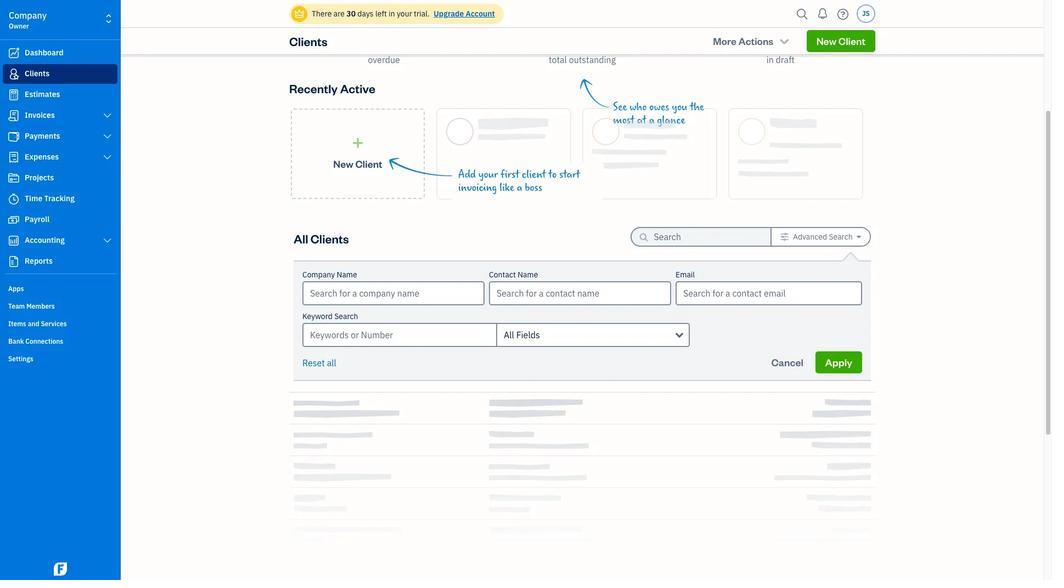 Task type: locate. For each thing, give the bounding box(es) containing it.
search left caretdown image
[[829, 232, 853, 242]]

all up "company name"
[[294, 231, 308, 246]]

0 vertical spatial clients
[[289, 33, 328, 49]]

client
[[839, 35, 866, 47], [355, 157, 382, 170]]

cancel
[[772, 356, 803, 369]]

Search text field
[[654, 228, 753, 246]]

a
[[649, 114, 655, 127], [517, 182, 522, 194]]

chevron large down image inside accounting link
[[102, 237, 113, 245]]

0 vertical spatial search
[[829, 232, 853, 242]]

freshbooks image
[[52, 563, 69, 576]]

1 vertical spatial new
[[333, 157, 353, 170]]

plus image
[[352, 138, 364, 148]]

1 vertical spatial all
[[504, 330, 514, 341]]

$0 inside $0 total outstanding
[[569, 25, 595, 50]]

new client down plus image
[[333, 157, 382, 170]]

1 horizontal spatial new
[[817, 35, 837, 47]]

services
[[41, 320, 67, 328]]

search for advanced search
[[829, 232, 853, 242]]

clients link
[[3, 64, 117, 84]]

0 vertical spatial new client
[[817, 35, 866, 47]]

0 horizontal spatial new
[[333, 157, 353, 170]]

expenses
[[25, 152, 59, 162]]

settings
[[8, 355, 33, 363]]

js button
[[857, 4, 876, 23]]

your
[[397, 9, 412, 19], [478, 169, 498, 181]]

contact name
[[489, 270, 538, 280]]

in right the left
[[389, 9, 395, 19]]

$0 inside $0 overdue
[[371, 25, 397, 50]]

0 horizontal spatial search
[[334, 312, 358, 322]]

upgrade
[[434, 9, 464, 19]]

1 horizontal spatial $0
[[569, 25, 595, 50]]

a inside see who owes you the most at a glance
[[649, 114, 655, 127]]

are
[[334, 9, 345, 19]]

owner
[[9, 22, 29, 30]]

company down all clients
[[302, 270, 335, 280]]

0 horizontal spatial $0
[[371, 25, 397, 50]]

search right the keyword
[[334, 312, 358, 322]]

0 horizontal spatial client
[[355, 157, 382, 170]]

1 horizontal spatial your
[[478, 169, 498, 181]]

4 chevron large down image from the top
[[102, 237, 113, 245]]

chart image
[[7, 235, 20, 246]]

1 vertical spatial in
[[767, 54, 774, 65]]

0 vertical spatial new
[[817, 35, 837, 47]]

2 horizontal spatial $0
[[768, 25, 794, 50]]

$0 inside $0 in draft
[[768, 25, 794, 50]]

reports
[[25, 256, 53, 266]]

company
[[9, 10, 47, 21], [302, 270, 335, 280]]

the
[[690, 101, 704, 114]]

0 vertical spatial in
[[389, 9, 395, 19]]

tracking
[[44, 194, 75, 204]]

1 vertical spatial company
[[302, 270, 335, 280]]

chevron large down image down payroll link
[[102, 237, 113, 245]]

1 chevron large down image from the top
[[102, 111, 113, 120]]

apply
[[825, 356, 852, 369]]

new down plus image
[[333, 157, 353, 170]]

chevron large down image up expenses "link"
[[102, 132, 113, 141]]

company for owner
[[9, 10, 47, 21]]

1 horizontal spatial a
[[649, 114, 655, 127]]

name
[[337, 270, 357, 280], [518, 270, 538, 280]]

$0 up overdue
[[371, 25, 397, 50]]

report image
[[7, 256, 20, 267]]

1 $0 from the left
[[371, 25, 397, 50]]

1 horizontal spatial search
[[829, 232, 853, 242]]

invoice image
[[7, 110, 20, 121]]

account
[[466, 9, 495, 19]]

dashboard
[[25, 48, 63, 58]]

1 name from the left
[[337, 270, 357, 280]]

advanced search
[[793, 232, 853, 242]]

chevron large down image for accounting
[[102, 237, 113, 245]]

1 horizontal spatial all
[[504, 330, 514, 341]]

more
[[713, 35, 737, 47]]

company inside main element
[[9, 10, 47, 21]]

0 vertical spatial new client link
[[807, 30, 876, 52]]

client down go to help icon
[[839, 35, 866, 47]]

in left draft at the top
[[767, 54, 774, 65]]

apply button
[[815, 352, 862, 374]]

clients up "company name"
[[311, 231, 349, 246]]

$0 up outstanding
[[569, 25, 595, 50]]

chevron large down image up projects link
[[102, 153, 113, 162]]

all inside all fields field
[[504, 330, 514, 341]]

a right at
[[649, 114, 655, 127]]

project image
[[7, 173, 20, 184]]

all
[[294, 231, 308, 246], [504, 330, 514, 341]]

clients
[[289, 33, 328, 49], [25, 69, 50, 78], [311, 231, 349, 246]]

total
[[549, 54, 567, 65]]

accounting
[[25, 235, 65, 245]]

0 horizontal spatial a
[[517, 182, 522, 194]]

advanced
[[793, 232, 827, 242]]

0 horizontal spatial new client link
[[291, 109, 425, 199]]

$0
[[371, 25, 397, 50], [569, 25, 595, 50], [768, 25, 794, 50]]

time tracking link
[[3, 189, 117, 209]]

1 horizontal spatial company
[[302, 270, 335, 280]]

add your first client to start invoicing like a boss
[[458, 169, 580, 194]]

your up invoicing
[[478, 169, 498, 181]]

your left trial.
[[397, 9, 412, 19]]

name down all clients
[[337, 270, 357, 280]]

boss
[[525, 182, 542, 194]]

2 chevron large down image from the top
[[102, 132, 113, 141]]

new
[[817, 35, 837, 47], [333, 157, 353, 170]]

caretdown image
[[857, 233, 861, 242]]

you
[[672, 101, 688, 114]]

add
[[458, 169, 476, 181]]

1 vertical spatial a
[[517, 182, 522, 194]]

notifications image
[[814, 3, 832, 25]]

a inside add your first client to start invoicing like a boss
[[517, 182, 522, 194]]

in
[[389, 9, 395, 19], [767, 54, 774, 65]]

all left fields on the bottom of page
[[504, 330, 514, 341]]

1 horizontal spatial in
[[767, 54, 774, 65]]

1 vertical spatial your
[[478, 169, 498, 181]]

days
[[358, 9, 374, 19]]

keyword search
[[302, 312, 358, 322]]

0 vertical spatial client
[[839, 35, 866, 47]]

money image
[[7, 215, 20, 226]]

reports link
[[3, 252, 117, 272]]

like
[[500, 182, 514, 194]]

all fields
[[504, 330, 540, 341]]

company owner
[[9, 10, 47, 30]]

trial.
[[414, 9, 430, 19]]

a right like at the top left
[[517, 182, 522, 194]]

chevrondown image
[[778, 36, 791, 47]]

Search for a contact name text field
[[490, 283, 670, 305]]

expenses link
[[3, 148, 117, 167]]

3 chevron large down image from the top
[[102, 153, 113, 162]]

new client link
[[807, 30, 876, 52], [291, 109, 425, 199]]

new client down go to help icon
[[817, 35, 866, 47]]

clients up estimates
[[25, 69, 50, 78]]

$0 for $0 total outstanding
[[569, 25, 595, 50]]

all
[[327, 358, 336, 369]]

search inside dropdown button
[[829, 232, 853, 242]]

clients down crown image
[[289, 33, 328, 49]]

0 horizontal spatial name
[[337, 270, 357, 280]]

1 horizontal spatial new client
[[817, 35, 866, 47]]

0 horizontal spatial new client
[[333, 157, 382, 170]]

payments
[[25, 131, 60, 141]]

$0 up draft at the top
[[768, 25, 794, 50]]

accounting link
[[3, 231, 117, 251]]

1 vertical spatial client
[[355, 157, 382, 170]]

more actions button
[[703, 30, 800, 52]]

0 vertical spatial company
[[9, 10, 47, 21]]

search
[[829, 232, 853, 242], [334, 312, 358, 322]]

1 vertical spatial clients
[[25, 69, 50, 78]]

chevron large down image for invoices
[[102, 111, 113, 120]]

0 horizontal spatial company
[[9, 10, 47, 21]]

reset
[[302, 358, 325, 369]]

Search for a company name text field
[[304, 283, 484, 305]]

2 name from the left
[[518, 270, 538, 280]]

see
[[613, 101, 627, 114]]

company up owner at the top left of the page
[[9, 10, 47, 21]]

search image
[[794, 6, 811, 22]]

new client
[[817, 35, 866, 47], [333, 157, 382, 170]]

client
[[522, 169, 546, 181]]

new down notifications image
[[817, 35, 837, 47]]

clients inside main element
[[25, 69, 50, 78]]

0 horizontal spatial all
[[294, 231, 308, 246]]

name right contact
[[518, 270, 538, 280]]

0 horizontal spatial your
[[397, 9, 412, 19]]

0 vertical spatial all
[[294, 231, 308, 246]]

crown image
[[294, 8, 305, 19]]

3 $0 from the left
[[768, 25, 794, 50]]

payments link
[[3, 127, 117, 147]]

payment image
[[7, 131, 20, 142]]

glance
[[657, 114, 685, 127]]

1 vertical spatial search
[[334, 312, 358, 322]]

2 $0 from the left
[[569, 25, 595, 50]]

start
[[559, 169, 580, 181]]

1 horizontal spatial name
[[518, 270, 538, 280]]

team
[[8, 302, 25, 311]]

1 vertical spatial new client link
[[291, 109, 425, 199]]

dashboard link
[[3, 43, 117, 63]]

chevron large down image
[[102, 111, 113, 120], [102, 132, 113, 141], [102, 153, 113, 162], [102, 237, 113, 245]]

chevron large down image down estimates link
[[102, 111, 113, 120]]

keyword
[[302, 312, 333, 322]]

$0 overdue
[[368, 25, 400, 65]]

client down plus image
[[355, 157, 382, 170]]

settings link
[[3, 351, 117, 367]]

reset all
[[302, 358, 336, 369]]

0 vertical spatial a
[[649, 114, 655, 127]]

0 horizontal spatial in
[[389, 9, 395, 19]]



Task type: vqa. For each thing, say whether or not it's contained in the screenshot.
middle Learn
no



Task type: describe. For each thing, give the bounding box(es) containing it.
$0 for $0 in draft
[[768, 25, 794, 50]]

email
[[676, 270, 695, 280]]

items and services
[[8, 320, 67, 328]]

first
[[501, 169, 519, 181]]

1 horizontal spatial new client link
[[807, 30, 876, 52]]

bank connections
[[8, 338, 63, 346]]

projects
[[25, 173, 54, 183]]

more actions
[[713, 35, 774, 47]]

bank connections link
[[3, 333, 117, 350]]

timer image
[[7, 194, 20, 205]]

company name
[[302, 270, 357, 280]]

fields
[[516, 330, 540, 341]]

go to help image
[[834, 6, 852, 22]]

$0 for $0 overdue
[[371, 25, 397, 50]]

actions
[[739, 35, 774, 47]]

company for name
[[302, 270, 335, 280]]

all for all fields
[[504, 330, 514, 341]]

payroll link
[[3, 210, 117, 230]]

Keywords or Number text field
[[302, 323, 496, 347]]

recently active
[[289, 81, 375, 96]]

team members link
[[3, 298, 117, 315]]

overdue
[[368, 54, 400, 65]]

invoicing
[[458, 182, 497, 194]]

js
[[862, 9, 870, 18]]

items
[[8, 320, 26, 328]]

contact
[[489, 270, 516, 280]]

2 vertical spatial clients
[[311, 231, 349, 246]]

invoices
[[25, 110, 55, 120]]

settings image
[[780, 233, 789, 242]]

and
[[28, 320, 39, 328]]

payroll
[[25, 215, 50, 225]]

your inside add your first client to start invoicing like a boss
[[478, 169, 498, 181]]

estimate image
[[7, 89, 20, 100]]

30
[[346, 9, 356, 19]]

name for company name
[[337, 270, 357, 280]]

most
[[613, 114, 635, 127]]

name for contact name
[[518, 270, 538, 280]]

invoices link
[[3, 106, 117, 126]]

cancel button
[[762, 352, 813, 374]]

estimates link
[[3, 85, 117, 105]]

there are 30 days left in your trial. upgrade account
[[312, 9, 495, 19]]

upgrade account link
[[432, 9, 495, 19]]

Search for a contact email text field
[[677, 283, 861, 305]]

$0 in draft
[[767, 25, 795, 65]]

time
[[25, 194, 42, 204]]

client image
[[7, 69, 20, 80]]

0 vertical spatial your
[[397, 9, 412, 19]]

chevron large down image for payments
[[102, 132, 113, 141]]

owes
[[650, 101, 669, 114]]

who
[[630, 101, 647, 114]]

All Fields field
[[496, 323, 690, 347]]

there
[[312, 9, 332, 19]]

recently
[[289, 81, 338, 96]]

items and services link
[[3, 316, 117, 332]]

advanced search button
[[772, 228, 870, 246]]

to
[[549, 169, 557, 181]]

1 vertical spatial new client
[[333, 157, 382, 170]]

members
[[26, 302, 55, 311]]

active
[[340, 81, 375, 96]]

apps link
[[3, 280, 117, 297]]

$0 total outstanding
[[549, 25, 616, 65]]

chevron large down image for expenses
[[102, 153, 113, 162]]

outstanding
[[569, 54, 616, 65]]

left
[[375, 9, 387, 19]]

bank
[[8, 338, 24, 346]]

dashboard image
[[7, 48, 20, 59]]

draft
[[776, 54, 795, 65]]

expense image
[[7, 152, 20, 163]]

estimates
[[25, 89, 60, 99]]

all clients
[[294, 231, 349, 246]]

time tracking
[[25, 194, 75, 204]]

team members
[[8, 302, 55, 311]]

main element
[[0, 0, 148, 581]]

projects link
[[3, 169, 117, 188]]

at
[[637, 114, 647, 127]]

apps
[[8, 285, 24, 293]]

search for keyword search
[[334, 312, 358, 322]]

connections
[[25, 338, 63, 346]]

in inside $0 in draft
[[767, 54, 774, 65]]

1 horizontal spatial client
[[839, 35, 866, 47]]

reset all button
[[302, 357, 336, 370]]

see who owes you the most at a glance
[[613, 101, 704, 127]]

all for all clients
[[294, 231, 308, 246]]



